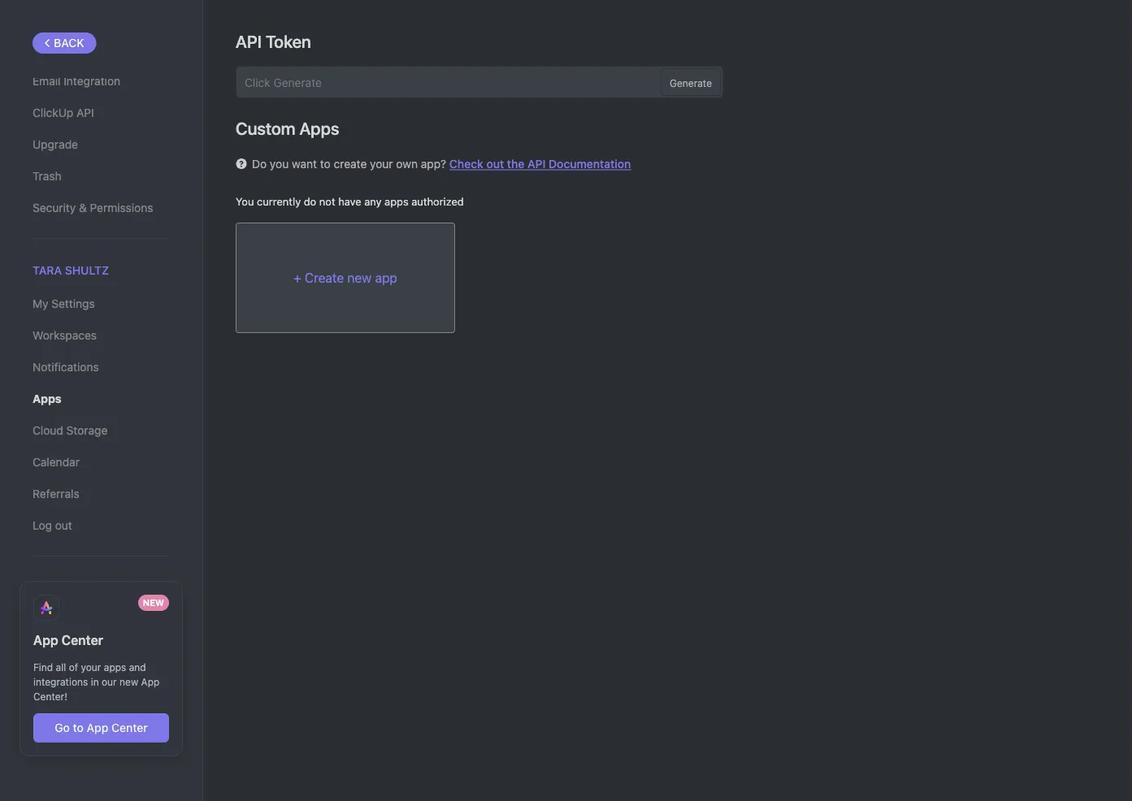 Task type: vqa. For each thing, say whether or not it's contained in the screenshot.
want
yes



Task type: describe. For each thing, give the bounding box(es) containing it.
center!
[[33, 691, 67, 702]]

apps link
[[33, 385, 170, 413]]

0 horizontal spatial app
[[33, 633, 58, 648]]

documentation
[[549, 157, 631, 170]]

my
[[33, 297, 48, 311]]

apps inside apps link
[[33, 392, 62, 406]]

any
[[364, 195, 382, 207]]

upgrade
[[33, 138, 78, 151]]

security & permissions link
[[33, 194, 170, 222]]

find all of your apps and integrations in our new app center!
[[33, 662, 160, 702]]

email
[[33, 74, 61, 88]]

clickup api
[[33, 106, 94, 119]]

1 horizontal spatial apps
[[385, 195, 409, 207]]

email integration
[[33, 74, 120, 88]]

permissions
[[90, 201, 153, 215]]

0 vertical spatial center
[[61, 633, 103, 648]]

notifications link
[[33, 354, 170, 381]]

generate
[[670, 77, 712, 89]]

go
[[55, 721, 70, 735]]

app center
[[33, 633, 103, 648]]

find
[[33, 662, 53, 673]]

check out the api documentation link
[[449, 157, 631, 170]]

your inside find all of your apps and integrations in our new app center!
[[81, 662, 101, 673]]

to inside button
[[73, 721, 84, 735]]

referrals
[[33, 487, 79, 501]]

do you want to create your own app? check out the api documentation
[[252, 157, 631, 171]]

&
[[79, 201, 87, 215]]

calendar
[[33, 456, 80, 469]]

have
[[338, 195, 361, 207]]

+ create new app
[[293, 270, 397, 286]]

all
[[56, 662, 66, 673]]

custom
[[236, 118, 295, 138]]

create
[[334, 157, 367, 171]]

do
[[252, 157, 267, 171]]

not
[[319, 195, 335, 207]]

app inside find all of your apps and integrations in our new app center!
[[141, 676, 160, 688]]

0 vertical spatial new
[[347, 270, 372, 286]]

cloud storage link
[[33, 417, 170, 445]]

do
[[304, 195, 316, 207]]

you
[[270, 157, 289, 171]]

cloud storage
[[33, 424, 108, 437]]

new inside find all of your apps and integrations in our new app center!
[[120, 676, 138, 688]]

0 horizontal spatial out
[[55, 519, 72, 532]]

upgrade link
[[33, 131, 170, 158]]

integration
[[64, 74, 120, 88]]

email integration link
[[33, 67, 170, 95]]

and
[[129, 662, 146, 673]]

settings
[[51, 297, 95, 311]]

log out link
[[33, 512, 170, 540]]

own
[[396, 157, 418, 171]]



Task type: locate. For each thing, give the bounding box(es) containing it.
you
[[236, 195, 254, 207]]

out right log
[[55, 519, 72, 532]]

apps
[[385, 195, 409, 207], [104, 662, 126, 673]]

tara shultz
[[33, 264, 109, 277]]

calendar link
[[33, 449, 170, 476]]

0 horizontal spatial apps
[[104, 662, 126, 673]]

2 vertical spatial app
[[87, 721, 108, 735]]

security & permissions
[[33, 201, 153, 215]]

1 vertical spatial your
[[81, 662, 101, 673]]

api token
[[236, 31, 311, 51]]

api right clickup
[[76, 106, 94, 119]]

+
[[293, 270, 301, 286]]

apps up cloud
[[33, 392, 62, 406]]

0 horizontal spatial new
[[120, 676, 138, 688]]

new
[[347, 270, 372, 286], [120, 676, 138, 688]]

0 horizontal spatial api
[[76, 106, 94, 119]]

trash
[[33, 169, 62, 183]]

api inside do you want to create your own app? check out the api documentation
[[527, 157, 546, 170]]

my settings
[[33, 297, 95, 311]]

out inside do you want to create your own app? check out the api documentation
[[486, 157, 504, 170]]

want
[[292, 157, 317, 171]]

apps right any on the left
[[385, 195, 409, 207]]

Click Generate text field
[[245, 75, 657, 89]]

center inside button
[[111, 721, 148, 735]]

currently
[[257, 195, 301, 207]]

new down and
[[120, 676, 138, 688]]

0 vertical spatial to
[[320, 157, 331, 171]]

our
[[102, 676, 117, 688]]

1 horizontal spatial api
[[236, 31, 262, 51]]

api right the
[[527, 157, 546, 170]]

back
[[54, 36, 84, 50]]

log out
[[33, 519, 72, 532]]

back link
[[33, 33, 96, 54]]

trash link
[[33, 163, 170, 190]]

api left the token
[[236, 31, 262, 51]]

1 vertical spatial app
[[141, 676, 160, 688]]

2 vertical spatial api
[[527, 157, 546, 170]]

in
[[91, 676, 99, 688]]

1 vertical spatial apps
[[33, 392, 62, 406]]

1 horizontal spatial new
[[347, 270, 372, 286]]

app up find
[[33, 633, 58, 648]]

of
[[69, 662, 78, 673]]

center up of
[[61, 633, 103, 648]]

to inside do you want to create your own app? check out the api documentation
[[320, 157, 331, 171]]

integrations
[[33, 676, 88, 688]]

go to app center button
[[33, 714, 169, 743]]

token
[[266, 31, 311, 51]]

the
[[507, 157, 524, 170]]

to right want
[[320, 157, 331, 171]]

api
[[236, 31, 262, 51], [76, 106, 94, 119], [527, 157, 546, 170]]

new
[[143, 598, 164, 608]]

0 vertical spatial apps
[[385, 195, 409, 207]]

check
[[449, 157, 483, 170]]

1 horizontal spatial center
[[111, 721, 148, 735]]

1 vertical spatial to
[[73, 721, 84, 735]]

1 horizontal spatial out
[[486, 157, 504, 170]]

authorized
[[411, 195, 464, 207]]

0 vertical spatial api
[[236, 31, 262, 51]]

go to app center
[[55, 721, 148, 735]]

your up in
[[81, 662, 101, 673]]

app inside button
[[87, 721, 108, 735]]

0 horizontal spatial your
[[81, 662, 101, 673]]

your
[[370, 157, 393, 171], [81, 662, 101, 673]]

app right go
[[87, 721, 108, 735]]

0 vertical spatial app
[[33, 633, 58, 648]]

1 horizontal spatial to
[[320, 157, 331, 171]]

to
[[320, 157, 331, 171], [73, 721, 84, 735]]

referrals link
[[33, 480, 170, 508]]

new left app on the left of the page
[[347, 270, 372, 286]]

apps inside find all of your apps and integrations in our new app center!
[[104, 662, 126, 673]]

custom apps
[[236, 118, 339, 138]]

log
[[33, 519, 52, 532]]

out left the
[[486, 157, 504, 170]]

clickup api link
[[33, 99, 170, 127]]

0 vertical spatial your
[[370, 157, 393, 171]]

1 vertical spatial new
[[120, 676, 138, 688]]

cloud
[[33, 424, 63, 437]]

0 vertical spatial apps
[[299, 118, 339, 138]]

security
[[33, 201, 76, 215]]

clickup
[[33, 106, 73, 119]]

1 horizontal spatial apps
[[299, 118, 339, 138]]

app down and
[[141, 676, 160, 688]]

workspaces
[[33, 329, 97, 342]]

2 horizontal spatial app
[[141, 676, 160, 688]]

0 vertical spatial out
[[486, 157, 504, 170]]

my settings link
[[33, 290, 170, 318]]

center down our on the bottom left
[[111, 721, 148, 735]]

notifications
[[33, 361, 99, 374]]

out
[[486, 157, 504, 170], [55, 519, 72, 532]]

your left the own
[[370, 157, 393, 171]]

storage
[[66, 424, 108, 437]]

1 horizontal spatial your
[[370, 157, 393, 171]]

app
[[375, 270, 397, 286]]

apps up our on the bottom left
[[104, 662, 126, 673]]

tara
[[33, 264, 62, 277]]

1 vertical spatial apps
[[104, 662, 126, 673]]

1 vertical spatial center
[[111, 721, 148, 735]]

0 horizontal spatial apps
[[33, 392, 62, 406]]

workspaces link
[[33, 322, 170, 350]]

you currently do not have any apps authorized
[[236, 195, 464, 207]]

app?
[[421, 157, 446, 171]]

1 vertical spatial out
[[55, 519, 72, 532]]

center
[[61, 633, 103, 648], [111, 721, 148, 735]]

1 vertical spatial api
[[76, 106, 94, 119]]

shultz
[[65, 264, 109, 277]]

your inside do you want to create your own app? check out the api documentation
[[370, 157, 393, 171]]

2 horizontal spatial api
[[527, 157, 546, 170]]

0 horizontal spatial to
[[73, 721, 84, 735]]

0 horizontal spatial center
[[61, 633, 103, 648]]

apps up want
[[299, 118, 339, 138]]

create
[[305, 270, 344, 286]]

apps
[[299, 118, 339, 138], [33, 392, 62, 406]]

generate button
[[661, 68, 721, 96]]

1 horizontal spatial app
[[87, 721, 108, 735]]

app
[[33, 633, 58, 648], [141, 676, 160, 688], [87, 721, 108, 735]]

to right go
[[73, 721, 84, 735]]



